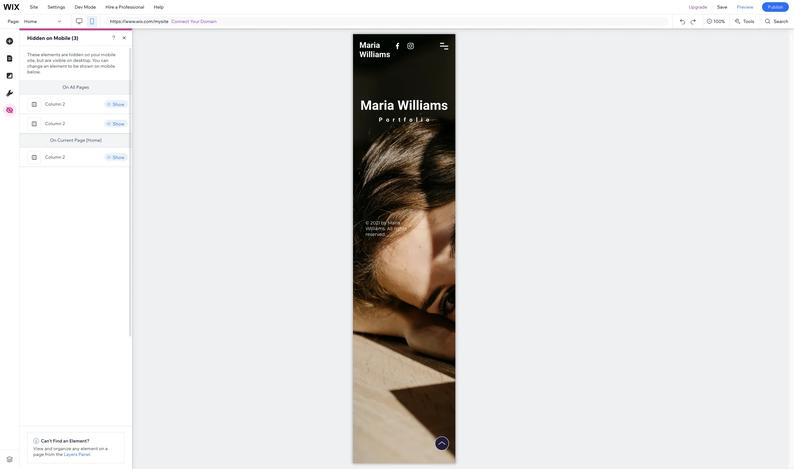 Task type: locate. For each thing, give the bounding box(es) containing it.
hire
[[106, 4, 114, 10]]

1 column from the top
[[45, 101, 61, 107]]

a
[[115, 4, 118, 10], [105, 447, 108, 452]]

upgrade
[[689, 4, 707, 10]]

1 show from the top
[[113, 102, 124, 107]]

can't
[[41, 439, 52, 445]]

1 vertical spatial on
[[50, 138, 56, 143]]

2 column 2 from the top
[[45, 121, 65, 127]]

save
[[717, 4, 728, 10]]

on
[[63, 84, 69, 90], [50, 138, 56, 143]]

https://www.wix.com/mysite connect your domain
[[110, 19, 217, 24]]

1 vertical spatial element
[[81, 447, 98, 452]]

dev
[[75, 4, 83, 10]]

mobile right the your
[[101, 52, 116, 58]]

1 horizontal spatial on
[[63, 84, 69, 90]]

1 vertical spatial 2
[[62, 121, 65, 127]]

2 vertical spatial 2
[[62, 155, 65, 160]]

2 show from the top
[[113, 121, 124, 127]]

2 column from the top
[[45, 121, 61, 127]]

a right panel.
[[105, 447, 108, 452]]

current
[[57, 138, 73, 143]]

mobile
[[101, 52, 116, 58], [101, 63, 115, 69]]

tools
[[743, 19, 754, 24]]

site
[[30, 4, 38, 10]]

on current page [home]
[[50, 138, 102, 143]]

0 vertical spatial column 2
[[45, 101, 65, 107]]

on left mobile on the left top of the page
[[46, 35, 52, 41]]

you
[[92, 58, 100, 63]]

preview button
[[732, 0, 758, 14]]

0 horizontal spatial are
[[45, 58, 51, 63]]

connect
[[171, 19, 189, 24]]

but
[[37, 58, 44, 63]]

2 down "on all pages"
[[62, 101, 65, 107]]

element inside view and organize any element on a page from the
[[81, 447, 98, 452]]

element left to
[[50, 63, 67, 69]]

column 2 down "on all pages"
[[45, 101, 65, 107]]

2 vertical spatial column
[[45, 155, 61, 160]]

an right change
[[44, 63, 49, 69]]

layers
[[64, 452, 77, 458]]

1 vertical spatial an
[[63, 439, 68, 445]]

all
[[70, 84, 75, 90]]

2 vertical spatial show
[[113, 155, 124, 160]]

an right find
[[63, 439, 68, 445]]

pages
[[76, 84, 89, 90]]

(3)
[[72, 35, 78, 41]]

1 column 2 from the top
[[45, 101, 65, 107]]

0 vertical spatial element
[[50, 63, 67, 69]]

tools button
[[730, 14, 760, 28]]

column 2 up current at the left of the page
[[45, 121, 65, 127]]

0 vertical spatial a
[[115, 4, 118, 10]]

any
[[72, 447, 80, 452]]

hidden
[[69, 52, 84, 58]]

1 vertical spatial a
[[105, 447, 108, 452]]

2 vertical spatial column 2
[[45, 155, 65, 160]]

hidden
[[27, 35, 45, 41]]

element
[[50, 63, 67, 69], [81, 447, 98, 452]]

an inside these elements are hidden on your mobile site, but are visible on desktop. you can change an element to be shown on mobile below.
[[44, 63, 49, 69]]

1 horizontal spatial are
[[61, 52, 68, 58]]

can
[[101, 58, 108, 63]]

element?
[[69, 439, 89, 445]]

1 vertical spatial show
[[113, 121, 124, 127]]

on
[[46, 35, 52, 41], [85, 52, 90, 58], [67, 58, 72, 63], [94, 63, 100, 69], [99, 447, 104, 452]]

2 down current at the left of the page
[[62, 155, 65, 160]]

mobile right you
[[101, 63, 115, 69]]

on left the your
[[85, 52, 90, 58]]

1 vertical spatial column 2
[[45, 121, 65, 127]]

on right panel.
[[99, 447, 104, 452]]

elements
[[41, 52, 60, 58]]

are
[[61, 52, 68, 58], [45, 58, 51, 63]]

0 horizontal spatial an
[[44, 63, 49, 69]]

these
[[27, 52, 40, 58]]

0 vertical spatial show
[[113, 102, 124, 107]]

preview
[[737, 4, 754, 10]]

a inside view and organize any element on a page from the
[[105, 447, 108, 452]]

change
[[27, 63, 43, 69]]

1 vertical spatial column
[[45, 121, 61, 127]]

on left current at the left of the page
[[50, 138, 56, 143]]

mobile
[[54, 35, 70, 41]]

to
[[68, 63, 72, 69]]

the
[[56, 452, 63, 458]]

column
[[45, 101, 61, 107], [45, 121, 61, 127], [45, 155, 61, 160]]

100%
[[714, 19, 725, 24]]

on left the can
[[94, 63, 100, 69]]

are right "but"
[[45, 58, 51, 63]]

1 horizontal spatial a
[[115, 4, 118, 10]]

column 2
[[45, 101, 65, 107], [45, 121, 65, 127], [45, 155, 65, 160]]

desktop.
[[73, 58, 91, 63]]

element down the element?
[[81, 447, 98, 452]]

view
[[33, 447, 44, 452]]

on all pages
[[63, 84, 89, 90]]

0 horizontal spatial a
[[105, 447, 108, 452]]

a right "hire"
[[115, 4, 118, 10]]

2 up current at the left of the page
[[62, 121, 65, 127]]

0 vertical spatial on
[[63, 84, 69, 90]]

element inside these elements are hidden on your mobile site, but are visible on desktop. you can change an element to be shown on mobile below.
[[50, 63, 67, 69]]

are left hidden
[[61, 52, 68, 58]]

0 horizontal spatial element
[[50, 63, 67, 69]]

0 vertical spatial column
[[45, 101, 61, 107]]

find
[[53, 439, 62, 445]]

0 vertical spatial an
[[44, 63, 49, 69]]

on left the all
[[63, 84, 69, 90]]

2
[[62, 101, 65, 107], [62, 121, 65, 127], [62, 155, 65, 160]]

these elements are hidden on your mobile site, but are visible on desktop. you can change an element to be shown on mobile below.
[[27, 52, 116, 75]]

an
[[44, 63, 49, 69], [63, 439, 68, 445]]

0 vertical spatial 2
[[62, 101, 65, 107]]

3 show from the top
[[113, 155, 124, 160]]

2 2 from the top
[[62, 121, 65, 127]]

1 horizontal spatial element
[[81, 447, 98, 452]]

on left "be" at the top left of the page
[[67, 58, 72, 63]]

0 horizontal spatial on
[[50, 138, 56, 143]]

from
[[45, 452, 55, 458]]

show
[[113, 102, 124, 107], [113, 121, 124, 127], [113, 155, 124, 160]]

column 2 down current at the left of the page
[[45, 155, 65, 160]]

and
[[45, 447, 52, 452]]

on for on current page [home]
[[50, 138, 56, 143]]



Task type: describe. For each thing, give the bounding box(es) containing it.
3 column from the top
[[45, 155, 61, 160]]

panel.
[[78, 452, 91, 458]]

visible
[[52, 58, 66, 63]]

domain
[[201, 19, 217, 24]]

hidden on mobile (3)
[[27, 35, 78, 41]]

layers panel.
[[63, 452, 91, 458]]

1 2 from the top
[[62, 101, 65, 107]]

be
[[73, 63, 79, 69]]

publish button
[[762, 2, 789, 12]]

on inside view and organize any element on a page from the
[[99, 447, 104, 452]]

page
[[33, 452, 44, 458]]

your
[[91, 52, 100, 58]]

page
[[74, 138, 85, 143]]

publish
[[768, 4, 783, 10]]

100% button
[[704, 14, 730, 28]]

3 column 2 from the top
[[45, 155, 65, 160]]

layers panel. link
[[63, 452, 91, 458]]

https://www.wix.com/mysite
[[110, 19, 168, 24]]

home
[[24, 19, 37, 24]]

search button
[[761, 14, 794, 28]]

site,
[[27, 58, 36, 63]]

on for on all pages
[[63, 84, 69, 90]]

can't find an element?
[[41, 439, 89, 445]]

3 2 from the top
[[62, 155, 65, 160]]

help
[[154, 4, 164, 10]]

shown
[[80, 63, 93, 69]]

search
[[774, 19, 789, 24]]

below.
[[27, 69, 41, 75]]

settings
[[48, 4, 65, 10]]

professional
[[119, 4, 144, 10]]

mode
[[84, 4, 96, 10]]

[home]
[[86, 138, 102, 143]]

hire a professional
[[106, 4, 144, 10]]

view and organize any element on a page from the
[[33, 447, 108, 458]]

your
[[190, 19, 200, 24]]

dev mode
[[75, 4, 96, 10]]

0 vertical spatial mobile
[[101, 52, 116, 58]]

save button
[[713, 0, 732, 14]]

1 vertical spatial mobile
[[101, 63, 115, 69]]

organize
[[53, 447, 71, 452]]

1 horizontal spatial an
[[63, 439, 68, 445]]



Task type: vqa. For each thing, say whether or not it's contained in the screenshot.
Add
no



